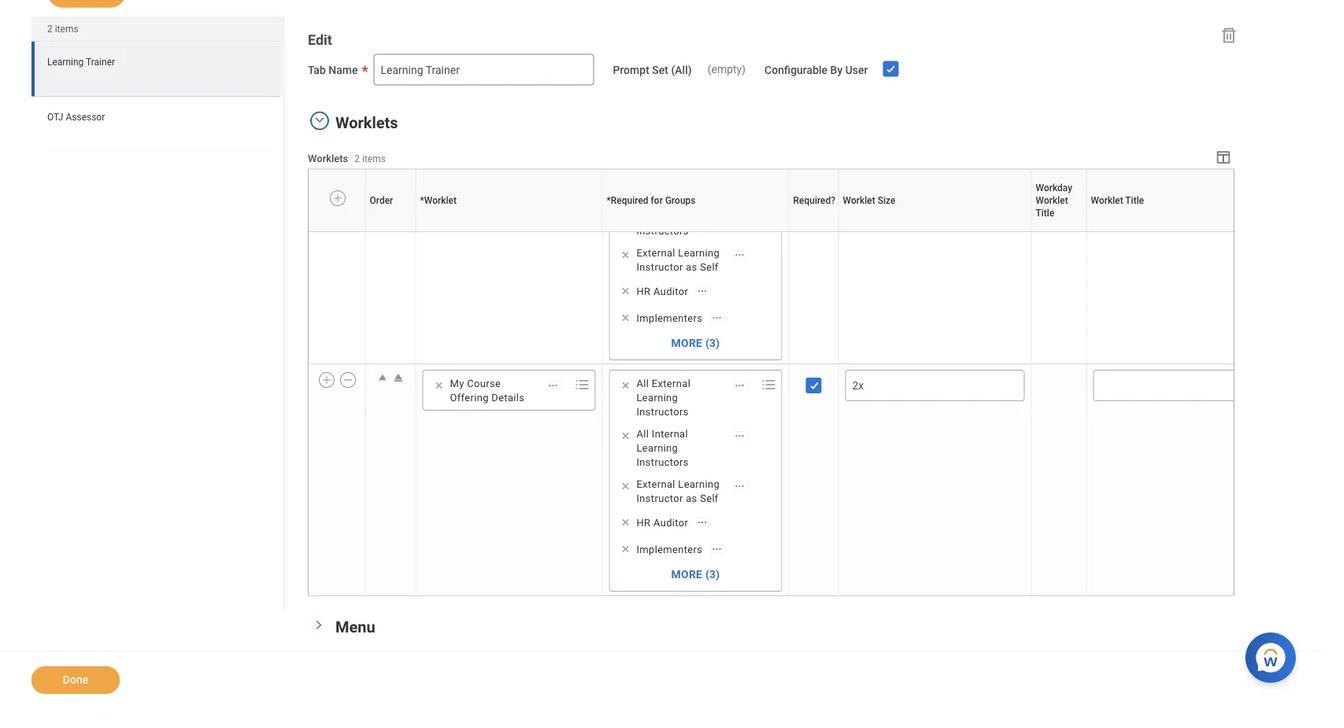 Task type: vqa. For each thing, say whether or not it's contained in the screenshot.
End Date DD
no



Task type: describe. For each thing, give the bounding box(es) containing it.
related actions image for all internal learning instructors, press delete to clear value. "option"
[[734, 431, 745, 442]]

my course offering details element
[[450, 377, 539, 405]]

2 items
[[47, 24, 78, 35]]

1 hr auditor, press delete to clear value. option from the top
[[615, 282, 716, 301]]

configurable
[[765, 64, 828, 77]]

as for related actions image for first "external learning instructor as self, press delete to clear value." option from the top
[[686, 261, 697, 273]]

menu
[[336, 619, 375, 638]]

1 hr from the top
[[637, 286, 651, 297]]

implementers for second implementers, press delete to clear value. option from the bottom of the worklets 'group''s implementers element
[[637, 312, 703, 324]]

my
[[450, 378, 464, 390]]

worklets button
[[336, 114, 398, 133]]

trainer
[[86, 57, 115, 68]]

edit
[[308, 32, 332, 49]]

* for required
[[607, 196, 611, 207]]

tab name
[[308, 64, 358, 77]]

otj
[[47, 112, 63, 123]]

Tab Name text field
[[374, 54, 594, 86]]

worklets for worklets 2 items
[[308, 153, 348, 165]]

for
[[651, 196, 663, 207]]

workday worklet title
[[1036, 183, 1073, 219]]

(all)
[[671, 64, 692, 77]]

worklet title
[[1091, 196, 1144, 207]]

worklets 2 items
[[308, 153, 386, 165]]

2 hr auditor, press delete to clear value. option from the top
[[615, 514, 716, 532]]

configurable by user
[[765, 64, 868, 77]]

title inside workday worklet title
[[1036, 208, 1055, 219]]

all internal learning instructors for 1st all internal learning instructors element
[[637, 197, 689, 237]]

chevron down image
[[313, 617, 324, 636]]

assessor
[[66, 112, 105, 123]]

0 vertical spatial title
[[1126, 196, 1144, 207]]

required
[[611, 196, 649, 207]]

more for second more (3) button from the bottom of the worklets 'group'
[[671, 337, 703, 350]]

x small image for first "external learning instructor as self, press delete to clear value." option from the bottom
[[618, 479, 634, 495]]

x small image for my course offering details, press delete to clear value. option
[[431, 378, 447, 394]]

related actions image for 'all external learning instructors, press delete to clear value.' option
[[734, 380, 745, 391]]

learning inside all external learning instructors
[[637, 392, 678, 404]]

external inside all external learning instructors
[[652, 378, 691, 390]]

x small image for first "external learning instructor as self, press delete to clear value." option from the top
[[618, 247, 634, 263]]

delete image
[[1220, 26, 1239, 45]]

done
[[63, 674, 88, 687]]

prompts image
[[573, 376, 592, 395]]

all external learning instructors
[[637, 378, 691, 418]]

all for second all internal learning instructors element from the top
[[637, 428, 649, 440]]

more for 2nd more (3) button from the top of the worklets 'group'
[[671, 568, 703, 581]]

course
[[467, 378, 501, 390]]

items inside region
[[55, 24, 78, 35]]

name
[[329, 64, 358, 77]]

* worklet
[[420, 196, 457, 207]]

2 hr from the top
[[637, 517, 651, 529]]

related actions image for 1st implementers, press delete to clear value. option from the bottom of the worklets 'group'
[[711, 544, 722, 555]]

prompt set (all)
[[613, 64, 692, 77]]

x small image for all external learning instructors element
[[618, 378, 634, 394]]

prompt
[[613, 64, 650, 77]]

2 worklet from the left
[[843, 196, 876, 207]]

1 horizontal spatial check small image
[[882, 60, 901, 79]]

3 row element from the top
[[309, 364, 1322, 596]]

2 external learning instructor as self, press delete to clear value. option from the top
[[615, 477, 753, 506]]

external for first "external learning instructor as self, press delete to clear value." option from the top
[[637, 247, 676, 259]]

instructors for all external learning instructors element
[[637, 406, 689, 418]]

2 more (3) button from the top
[[671, 567, 721, 583]]

2 items selected list box from the top
[[610, 373, 758, 586]]

related actions image for 2nd hr auditor, press delete to clear value. option from the bottom of the worklets 'group'
[[697, 286, 708, 297]]

worklets for worklets
[[336, 114, 398, 133]]

2 more (3) from the top
[[671, 568, 720, 581]]

order
[[370, 196, 393, 207]]

click to view/edit grid preferences image
[[1215, 149, 1233, 166]]

by
[[831, 64, 843, 77]]

related actions image for my course offering details, press delete to clear value. option
[[548, 380, 559, 391]]

(empty)
[[708, 63, 746, 76]]

1 all internal learning instructors element from the top
[[637, 195, 726, 238]]

instructor for the external learning instructor as self element associated with first "external learning instructor as self, press delete to clear value." option from the top x small icon
[[637, 261, 683, 273]]

caret top image
[[391, 370, 406, 386]]

external learning instructor as self element for first "external learning instructor as self, press delete to clear value." option from the top x small icon
[[637, 246, 726, 274]]

implementers element for 1st implementers, press delete to clear value. option from the bottom of the worklets 'group'
[[637, 543, 703, 557]]

1 more (3) button from the top
[[671, 336, 721, 351]]

2 inside region
[[47, 24, 53, 35]]

learning down all internal learning instructors, press delete to clear value. "option"
[[678, 479, 720, 490]]

item list list box
[[32, 42, 284, 151]]

set
[[652, 64, 669, 77]]

1 implementers, press delete to clear value. option from the top
[[615, 309, 730, 328]]

minus image
[[342, 373, 353, 388]]



Task type: locate. For each thing, give the bounding box(es) containing it.
external learning instructor as self element
[[637, 246, 726, 274], [637, 477, 726, 506]]

related actions image
[[734, 250, 745, 261], [734, 380, 745, 391], [734, 431, 745, 442], [734, 481, 745, 492], [697, 517, 708, 528]]

as down groups
[[686, 261, 697, 273]]

navigation pane region
[[284, 16, 1322, 684]]

learning inside item list list box
[[47, 57, 84, 68]]

worklet size
[[843, 196, 896, 207]]

2 down worklets button at left top
[[355, 154, 360, 165]]

external learning instructor as self element down all internal learning instructors, press delete to clear value. "option"
[[637, 477, 726, 506]]

x small image for hr auditor element for 2nd hr auditor, press delete to clear value. option from the bottom of the worklets 'group'
[[618, 284, 634, 299]]

0 vertical spatial hr
[[637, 286, 651, 297]]

3 instructors from the top
[[637, 456, 689, 468]]

otj assessor
[[47, 112, 105, 123]]

2 inside worklets 2 items
[[355, 154, 360, 165]]

2 x small image from the top
[[618, 310, 634, 326]]

hr auditor, press delete to clear value. option
[[615, 282, 716, 301], [615, 514, 716, 532]]

1 all from the top
[[637, 197, 649, 208]]

instructors
[[637, 225, 689, 237], [637, 406, 689, 418], [637, 456, 689, 468]]

implementers for implementers element related to 1st implementers, press delete to clear value. option from the bottom of the worklets 'group'
[[637, 544, 703, 556]]

1 (3) from the top
[[706, 337, 720, 350]]

region containing 2 items
[[32, 17, 284, 612]]

1 vertical spatial instructors
[[637, 406, 689, 418]]

prompts image
[[760, 376, 779, 395]]

1 * from the left
[[420, 196, 424, 207]]

2 (3) from the top
[[706, 568, 720, 581]]

items up the learning trainer
[[55, 24, 78, 35]]

2 instructors from the top
[[637, 406, 689, 418]]

x small image down 'all external learning instructors, press delete to clear value.' option
[[618, 429, 634, 444]]

as for first "external learning instructor as self, press delete to clear value." option from the bottom's related actions image
[[686, 493, 697, 505]]

tab
[[308, 64, 326, 77]]

hr auditor
[[637, 286, 688, 297], [637, 517, 688, 529]]

worklet right order
[[424, 196, 457, 207]]

external down all internal learning instructors, press delete to clear value. "option"
[[637, 479, 676, 490]]

worklet right workday worklet title
[[1091, 196, 1124, 207]]

related actions image
[[697, 286, 708, 297], [711, 313, 722, 324], [548, 380, 559, 391], [711, 544, 722, 555]]

1 vertical spatial 2
[[355, 154, 360, 165]]

required?
[[793, 196, 836, 207]]

1 vertical spatial plus image
[[321, 373, 332, 388]]

3 x small image from the top
[[618, 378, 634, 394]]

1 external learning instructor as self element from the top
[[637, 246, 726, 274]]

self for first "external learning instructor as self, press delete to clear value." option from the bottom's related actions image
[[700, 493, 719, 505]]

(3) for second more (3) button from the bottom of the worklets 'group'
[[706, 337, 720, 350]]

1 internal from the top
[[652, 197, 688, 208]]

1 vertical spatial check small image
[[805, 377, 824, 395]]

related actions image inside my course offering details, press delete to clear value. option
[[548, 380, 559, 391]]

internal right required
[[652, 197, 688, 208]]

x small image for 2nd hr auditor, press delete to clear value. option's hr auditor element
[[618, 515, 634, 531]]

1 vertical spatial title
[[1036, 208, 1055, 219]]

2 implementers, press delete to clear value. option from the top
[[615, 540, 730, 559]]

all for 1st all internal learning instructors element
[[637, 197, 649, 208]]

0 vertical spatial check small image
[[882, 60, 901, 79]]

external
[[637, 247, 676, 259], [652, 378, 691, 390], [637, 479, 676, 490]]

learning trainer
[[47, 57, 115, 68]]

1 all internal learning instructors from the top
[[637, 197, 689, 237]]

all down all external learning instructors
[[637, 428, 649, 440]]

2 as from the top
[[686, 493, 697, 505]]

external down for
[[637, 247, 676, 259]]

x small image
[[618, 247, 634, 263], [431, 378, 447, 394], [618, 429, 634, 444], [618, 479, 634, 495]]

plus image left minus icon on the bottom
[[321, 373, 332, 388]]

all internal learning instructors, press delete to clear value. option
[[615, 427, 753, 469]]

2 hr auditor from the top
[[637, 517, 688, 529]]

2 self from the top
[[700, 493, 719, 505]]

1 hr auditor element from the top
[[637, 284, 688, 299]]

internal
[[652, 197, 688, 208], [652, 428, 688, 440]]

1 external learning instructor as self, press delete to clear value. option from the top
[[615, 246, 753, 274]]

region
[[32, 17, 284, 612]]

0 vertical spatial external learning instructor as self element
[[637, 246, 726, 274]]

0 vertical spatial worklets
[[336, 114, 398, 133]]

0 vertical spatial as
[[686, 261, 697, 273]]

1 horizontal spatial title
[[1126, 196, 1144, 207]]

as down all internal learning instructors, press delete to clear value. "option"
[[686, 493, 697, 505]]

1 instructors from the top
[[637, 225, 689, 237]]

1 vertical spatial external learning instructor as self element
[[637, 477, 726, 506]]

hr auditor element
[[637, 284, 688, 299], [637, 516, 688, 530]]

worklets
[[336, 114, 398, 133], [308, 153, 348, 165]]

more (3)
[[671, 337, 720, 350], [671, 568, 720, 581]]

all internal learning instructors for second all internal learning instructors element from the top
[[637, 428, 689, 468]]

related actions image for first "external learning instructor as self, press delete to clear value." option from the top
[[734, 250, 745, 261]]

plus image
[[332, 192, 343, 206], [321, 373, 332, 388]]

1 x small image from the top
[[618, 284, 634, 299]]

all external learning instructors element
[[637, 377, 726, 419]]

1 vertical spatial external learning instructor as self, press delete to clear value. option
[[615, 477, 753, 506]]

1 vertical spatial all internal learning instructors element
[[637, 427, 726, 469]]

learning inside "option"
[[637, 442, 678, 454]]

1 vertical spatial hr auditor, press delete to clear value. option
[[615, 514, 716, 532]]

more (3) button
[[671, 336, 721, 351], [671, 567, 721, 583]]

self for related actions image for first "external learning instructor as self, press delete to clear value." option from the top
[[700, 261, 719, 273]]

all
[[637, 197, 649, 208], [637, 378, 649, 390], [637, 428, 649, 440]]

internal for 1st all internal learning instructors element
[[652, 197, 688, 208]]

2 instructor from the top
[[637, 493, 683, 505]]

1 vertical spatial external
[[652, 378, 691, 390]]

internal inside "option"
[[652, 428, 688, 440]]

0 vertical spatial self
[[700, 261, 719, 273]]

0 vertical spatial plus image
[[332, 192, 343, 206]]

2 external learning instructor as self element from the top
[[637, 477, 726, 506]]

1 self from the top
[[700, 261, 719, 273]]

1 vertical spatial items
[[362, 154, 386, 165]]

* left for
[[607, 196, 611, 207]]

my course offering details
[[450, 378, 525, 404]]

all internal learning instructors inside "option"
[[637, 428, 689, 468]]

1 items selected list box from the top
[[610, 142, 758, 354]]

4 x small image from the top
[[618, 515, 634, 531]]

1 horizontal spatial items
[[362, 154, 386, 165]]

all internal learning instructors
[[637, 197, 689, 237], [637, 428, 689, 468]]

all internal learning instructors element
[[637, 195, 726, 238], [637, 427, 726, 469]]

internal for second all internal learning instructors element from the top
[[652, 428, 688, 440]]

items selected list box
[[610, 142, 758, 354], [610, 373, 758, 586]]

instructors for 1st all internal learning instructors element
[[637, 225, 689, 237]]

0 vertical spatial all
[[637, 197, 649, 208]]

1 more from the top
[[671, 337, 703, 350]]

1 vertical spatial all internal learning instructors
[[637, 428, 689, 468]]

more
[[671, 337, 703, 350], [671, 568, 703, 581]]

1 more (3) from the top
[[671, 337, 720, 350]]

implementers, press delete to clear value. option
[[615, 309, 730, 328], [615, 540, 730, 559]]

0 vertical spatial items selected list box
[[610, 142, 758, 354]]

2 internal from the top
[[652, 428, 688, 440]]

instructors down all external learning instructors
[[637, 456, 689, 468]]

learning up all internal learning instructors, press delete to clear value. "option"
[[637, 392, 678, 404]]

groups
[[665, 196, 696, 207]]

1 vertical spatial all
[[637, 378, 649, 390]]

x small image for implementers element related to 1st implementers, press delete to clear value. option from the bottom of the worklets 'group'
[[618, 542, 634, 558]]

items down worklets button at left top
[[362, 154, 386, 165]]

0 vertical spatial implementers element
[[637, 311, 703, 325]]

1 vertical spatial as
[[686, 493, 697, 505]]

2 row element from the top
[[309, 170, 1322, 233]]

done button
[[32, 667, 120, 695]]

x small image
[[618, 284, 634, 299], [618, 310, 634, 326], [618, 378, 634, 394], [618, 515, 634, 531], [618, 542, 634, 558]]

0 vertical spatial more
[[671, 337, 703, 350]]

all right prompts image
[[637, 378, 649, 390]]

implementers element for second implementers, press delete to clear value. option from the bottom of the worklets 'group'
[[637, 311, 703, 325]]

1 horizontal spatial *
[[607, 196, 611, 207]]

instructors for second all internal learning instructors element from the top
[[637, 456, 689, 468]]

instructors inside all external learning instructors
[[637, 406, 689, 418]]

size
[[878, 196, 896, 207]]

0 vertical spatial implementers
[[637, 312, 703, 324]]

2 hr auditor element from the top
[[637, 516, 688, 530]]

4 worklet from the left
[[1091, 196, 1124, 207]]

worklets up worklets 2 items
[[336, 114, 398, 133]]

1 instructor from the top
[[637, 261, 683, 273]]

external learning instructor as self down all internal learning instructors, press delete to clear value. "option"
[[637, 479, 720, 505]]

learning down all external learning instructors
[[637, 442, 678, 454]]

worklet
[[424, 196, 457, 207], [843, 196, 876, 207], [1036, 196, 1069, 207], [1091, 196, 1124, 207]]

1 vertical spatial self
[[700, 493, 719, 505]]

0 horizontal spatial items
[[55, 24, 78, 35]]

2 vertical spatial all
[[637, 428, 649, 440]]

related actions image inside hr auditor, press delete to clear value. option
[[697, 286, 708, 297]]

2
[[47, 24, 53, 35], [355, 154, 360, 165]]

plus image down worklets 2 items
[[332, 192, 343, 206]]

learning
[[47, 57, 84, 68], [637, 211, 678, 223], [678, 247, 720, 259], [637, 392, 678, 404], [637, 442, 678, 454], [678, 479, 720, 490]]

2 vertical spatial external
[[637, 479, 676, 490]]

*
[[420, 196, 424, 207], [607, 196, 611, 207]]

internal down all external learning instructors
[[652, 428, 688, 440]]

1 auditor from the top
[[654, 286, 688, 297]]

worklet down the workday at top
[[1036, 196, 1069, 207]]

all for all external learning instructors element
[[637, 378, 649, 390]]

learning down for
[[637, 211, 678, 223]]

1 hr auditor from the top
[[637, 286, 688, 297]]

1 vertical spatial more (3)
[[671, 568, 720, 581]]

1 vertical spatial implementers element
[[637, 543, 703, 557]]

items inside worklets 2 items
[[362, 154, 386, 165]]

0 vertical spatial all internal learning instructors
[[637, 197, 689, 237]]

0 vertical spatial external learning instructor as self, press delete to clear value. option
[[615, 246, 753, 274]]

1 external learning instructor as self from the top
[[637, 247, 720, 273]]

2 up the learning trainer
[[47, 24, 53, 35]]

1 vertical spatial more
[[671, 568, 703, 581]]

1 vertical spatial instructor
[[637, 493, 683, 505]]

row element
[[309, 133, 1322, 364], [309, 170, 1322, 233], [309, 364, 1322, 596]]

1 vertical spatial implementers, press delete to clear value. option
[[615, 540, 730, 559]]

user
[[846, 64, 868, 77]]

hr auditor element for 2nd hr auditor, press delete to clear value. option from the bottom of the worklets 'group'
[[637, 284, 688, 299]]

0 vertical spatial (3)
[[706, 337, 720, 350]]

1 horizontal spatial 2
[[355, 154, 360, 165]]

1 row element from the top
[[309, 133, 1322, 364]]

1 vertical spatial internal
[[652, 428, 688, 440]]

instructor down all internal learning instructors, press delete to clear value. "option"
[[637, 493, 683, 505]]

all inside all external learning instructors
[[637, 378, 649, 390]]

check small image
[[882, 60, 901, 79], [805, 377, 824, 395]]

as
[[686, 261, 697, 273], [686, 493, 697, 505]]

hr auditor element for 2nd hr auditor, press delete to clear value. option
[[637, 516, 688, 530]]

2 implementers from the top
[[637, 544, 703, 556]]

instructors inside all internal learning instructors, press delete to clear value. "option"
[[637, 456, 689, 468]]

0 vertical spatial hr auditor
[[637, 286, 688, 297]]

0 vertical spatial more (3) button
[[671, 336, 721, 351]]

2 vertical spatial instructors
[[637, 456, 689, 468]]

chevron down image
[[310, 115, 329, 126]]

0 vertical spatial more (3)
[[671, 337, 720, 350]]

x small image for second implementers, press delete to clear value. option from the bottom of the worklets 'group''s implementers element
[[618, 310, 634, 326]]

0 vertical spatial hr auditor, press delete to clear value. option
[[615, 282, 716, 301]]

auditor
[[654, 286, 688, 297], [654, 517, 688, 529]]

external up all internal learning instructors, press delete to clear value. "option"
[[652, 378, 691, 390]]

title
[[1126, 196, 1144, 207], [1036, 208, 1055, 219]]

1 worklet from the left
[[424, 196, 457, 207]]

check small image right prompts icon
[[805, 377, 824, 395]]

1 as from the top
[[686, 261, 697, 273]]

worklet left size
[[843, 196, 876, 207]]

0 vertical spatial external
[[637, 247, 676, 259]]

1 vertical spatial worklets
[[308, 153, 348, 165]]

x small image left my at the left of the page
[[431, 378, 447, 394]]

0 vertical spatial all internal learning instructors element
[[637, 195, 726, 238]]

x small image inside all internal learning instructors, press delete to clear value. "option"
[[618, 429, 634, 444]]

1 implementers from the top
[[637, 312, 703, 324]]

5 x small image from the top
[[618, 542, 634, 558]]

offering
[[450, 392, 489, 404]]

x small image down all internal learning instructors, press delete to clear value. "option"
[[618, 479, 634, 495]]

0 vertical spatial instructors
[[637, 225, 689, 237]]

instructors up all internal learning instructors, press delete to clear value. "option"
[[637, 406, 689, 418]]

items
[[55, 24, 78, 35], [362, 154, 386, 165]]

external learning instructor as self element for x small icon for first "external learning instructor as self, press delete to clear value." option from the bottom
[[637, 477, 726, 506]]

1 vertical spatial implementers
[[637, 544, 703, 556]]

* for worklet
[[420, 196, 424, 207]]

implementers
[[637, 312, 703, 324], [637, 544, 703, 556]]

x small image down required
[[618, 247, 634, 263]]

row element containing workday worklet title
[[309, 170, 1322, 233]]

2 all internal learning instructors element from the top
[[637, 427, 726, 469]]

check small image inside worklets 'group'
[[805, 377, 824, 395]]

1 vertical spatial external learning instructor as self
[[637, 479, 720, 505]]

* right order
[[420, 196, 424, 207]]

details
[[492, 392, 525, 404]]

related actions image for second implementers, press delete to clear value. option from the bottom of the worklets 'group'
[[711, 313, 722, 324]]

instructors down for
[[637, 225, 689, 237]]

external learning instructor as self for related actions image for first "external learning instructor as self, press delete to clear value." option from the top
[[637, 247, 720, 273]]

external learning instructor as self element down groups
[[637, 246, 726, 274]]

1 vertical spatial more (3) button
[[671, 567, 721, 583]]

check small image right user
[[882, 60, 901, 79]]

2 * from the left
[[607, 196, 611, 207]]

external learning instructor as self, press delete to clear value. option down groups
[[615, 246, 753, 274]]

x small image for all internal learning instructors, press delete to clear value. "option"
[[618, 429, 634, 444]]

1 vertical spatial items selected list box
[[610, 373, 758, 586]]

1 vertical spatial auditor
[[654, 517, 688, 529]]

related actions image inside all internal learning instructors, press delete to clear value. "option"
[[734, 431, 745, 442]]

instructor down for
[[637, 261, 683, 273]]

instructor for the external learning instructor as self element related to x small icon for first "external learning instructor as self, press delete to clear value." option from the bottom
[[637, 493, 683, 505]]

0 horizontal spatial check small image
[[805, 377, 824, 395]]

all left for
[[637, 197, 649, 208]]

0 vertical spatial 2
[[47, 24, 53, 35]]

0 horizontal spatial *
[[420, 196, 424, 207]]

caret up image
[[375, 370, 391, 386]]

external learning instructor as self down groups
[[637, 247, 720, 273]]

0 vertical spatial internal
[[652, 197, 688, 208]]

workday
[[1036, 183, 1073, 194]]

hr
[[637, 286, 651, 297], [637, 517, 651, 529]]

worklet inside workday worklet title
[[1036, 196, 1069, 207]]

worklets down chevron down image
[[308, 153, 348, 165]]

2 all internal learning instructors from the top
[[637, 428, 689, 468]]

menu button
[[336, 619, 375, 638]]

1 vertical spatial hr auditor
[[637, 517, 688, 529]]

0 vertical spatial items
[[55, 24, 78, 35]]

2 all from the top
[[637, 378, 649, 390]]

* required for groups
[[607, 196, 696, 207]]

0 vertical spatial auditor
[[654, 286, 688, 297]]

(3)
[[706, 337, 720, 350], [706, 568, 720, 581]]

external learning instructor as self for first "external learning instructor as self, press delete to clear value." option from the bottom's related actions image
[[637, 479, 720, 505]]

1 vertical spatial (3)
[[706, 568, 720, 581]]

0 horizontal spatial 2
[[47, 24, 53, 35]]

self
[[700, 261, 719, 273], [700, 493, 719, 505]]

0 horizontal spatial title
[[1036, 208, 1055, 219]]

learning down groups
[[678, 247, 720, 259]]

2 external learning instructor as self from the top
[[637, 479, 720, 505]]

worklets group
[[308, 111, 1322, 597]]

1 vertical spatial hr auditor element
[[637, 516, 688, 530]]

2 auditor from the top
[[654, 517, 688, 529]]

3 all from the top
[[637, 428, 649, 440]]

x small image inside 'all external learning instructors, press delete to clear value.' option
[[618, 378, 634, 394]]

implementers element
[[637, 311, 703, 325], [637, 543, 703, 557]]

3 worklet from the left
[[1036, 196, 1069, 207]]

all inside "option"
[[637, 428, 649, 440]]

1 implementers element from the top
[[637, 311, 703, 325]]

instructor
[[637, 261, 683, 273], [637, 493, 683, 505]]

external for first "external learning instructor as self, press delete to clear value." option from the bottom
[[637, 479, 676, 490]]

external learning instructor as self
[[637, 247, 720, 273], [637, 479, 720, 505]]

all external learning instructors, press delete to clear value. option
[[615, 377, 753, 419]]

2 more from the top
[[671, 568, 703, 581]]

learning down 2 items
[[47, 57, 84, 68]]

my course offering details, press delete to clear value. option
[[428, 377, 567, 405]]

1 vertical spatial hr
[[637, 517, 651, 529]]

external learning instructor as self, press delete to clear value. option down all internal learning instructors, press delete to clear value. "option"
[[615, 477, 753, 506]]

external learning instructor as self, press delete to clear value. option
[[615, 246, 753, 274], [615, 477, 753, 506]]

related actions image for first "external learning instructor as self, press delete to clear value." option from the bottom
[[734, 481, 745, 492]]

2 implementers element from the top
[[637, 543, 703, 557]]

0 vertical spatial implementers, press delete to clear value. option
[[615, 309, 730, 328]]

0 vertical spatial instructor
[[637, 261, 683, 273]]

0 vertical spatial hr auditor element
[[637, 284, 688, 299]]

(3) for 2nd more (3) button from the top of the worklets 'group'
[[706, 568, 720, 581]]

0 vertical spatial external learning instructor as self
[[637, 247, 720, 273]]



